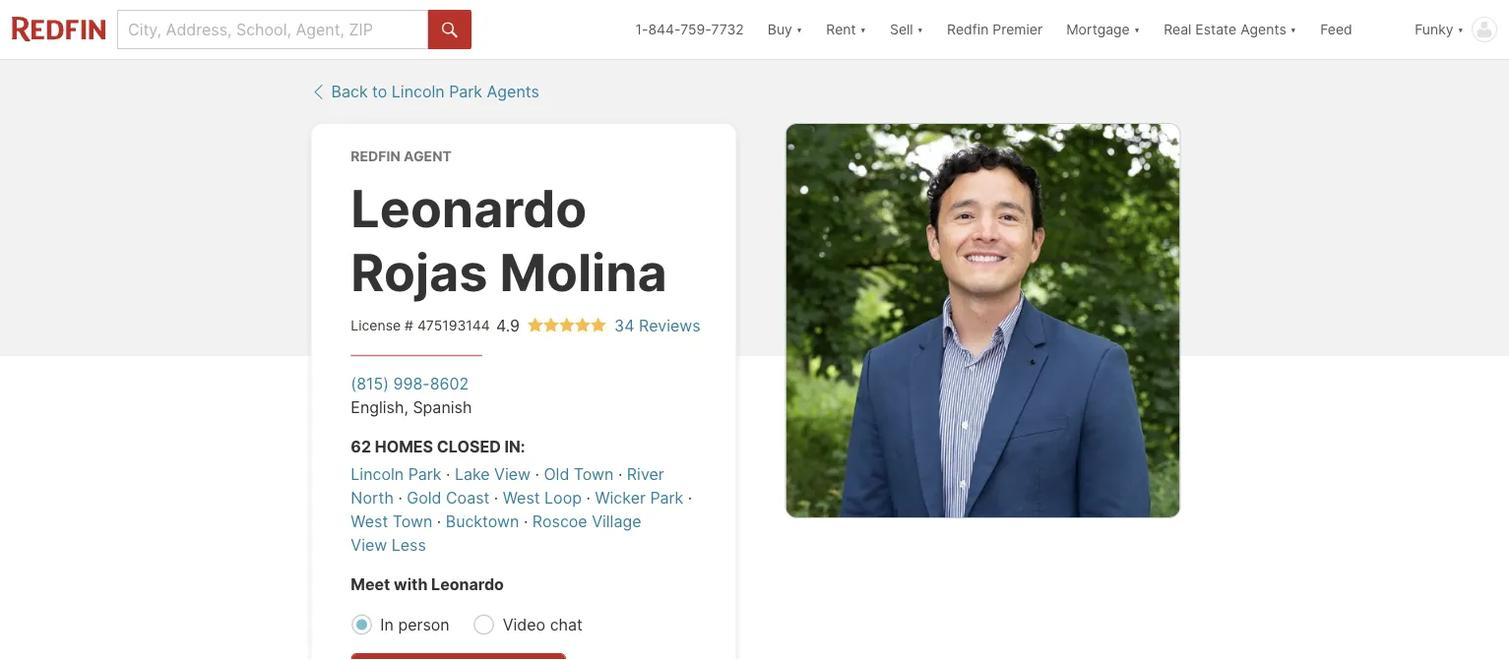 Task type: describe. For each thing, give the bounding box(es) containing it.
· up gold coast link
[[446, 465, 450, 484]]

· down west loop link at bottom
[[524, 512, 528, 531]]

leonardo inside leonardo rojas molina
[[351, 177, 587, 239]]

license # 475193144
[[351, 318, 490, 334]]

with
[[394, 575, 428, 594]]

buy ▾ button
[[756, 0, 815, 59]]

park inside gold coast · west loop · wicker park · west town · bucktown · roscoe village
[[650, 488, 684, 508]]

sell
[[890, 21, 914, 38]]

0 horizontal spatial park
[[408, 465, 442, 484]]

1 vertical spatial leonardo
[[431, 575, 504, 594]]

62
[[351, 437, 371, 456]]

river north
[[351, 465, 665, 508]]

rating 4.9 out of 5 element
[[528, 317, 607, 335]]

· up roscoe village "link"
[[586, 488, 591, 508]]

· left old
[[535, 465, 540, 484]]

reviews
[[639, 316, 701, 335]]

(815) 998-8602 english, spanish
[[351, 374, 472, 417]]

funky ▾
[[1415, 21, 1464, 38]]

sell ▾
[[890, 21, 924, 38]]

premier
[[993, 21, 1043, 38]]

gold coast · west loop · wicker park · west town · bucktown · roscoe village
[[351, 488, 692, 531]]

town inside gold coast · west loop · wicker park · west town · bucktown · roscoe village
[[393, 512, 433, 531]]

▾ for rent ▾
[[860, 21, 867, 38]]

loop
[[545, 488, 582, 508]]

redfin for redfin premier
[[947, 21, 989, 38]]

34
[[615, 316, 635, 335]]

chat
[[550, 616, 583, 635]]

redfin agent
[[351, 148, 452, 164]]

feed button
[[1309, 0, 1404, 59]]

video chat
[[503, 616, 583, 635]]

to
[[372, 82, 387, 101]]

west town link
[[351, 512, 433, 531]]

rent ▾ button
[[827, 0, 867, 59]]

5 ▾ from the left
[[1291, 21, 1297, 38]]

submit search image
[[442, 22, 458, 38]]

wicker park link
[[595, 488, 684, 508]]

City, Address, School, Agent, ZIP search field
[[117, 10, 428, 49]]

village
[[592, 512, 642, 531]]

west loop link
[[503, 488, 582, 508]]

1 horizontal spatial west
[[503, 488, 540, 508]]

1-
[[636, 21, 648, 38]]

rent ▾
[[827, 21, 867, 38]]

meet with leonardo
[[351, 575, 504, 594]]

475193144
[[417, 318, 490, 334]]

back
[[331, 82, 368, 101]]

#
[[405, 318, 414, 334]]

0 vertical spatial lincoln
[[392, 82, 445, 101]]

real estate agents ▾ link
[[1164, 0, 1297, 59]]

estate
[[1196, 21, 1237, 38]]

leonardo rojas molina
[[351, 177, 667, 303]]

view less
[[351, 536, 426, 555]]

back to lincoln park agents
[[331, 82, 539, 101]]

rent ▾ button
[[815, 0, 878, 59]]

view less link
[[351, 534, 426, 557]]

mortgage ▾
[[1067, 21, 1141, 38]]

old town link
[[544, 465, 614, 484]]

▾ for funky ▾
[[1458, 21, 1464, 38]]

spanish
[[413, 398, 472, 417]]

mortgage ▾ button
[[1067, 0, 1141, 59]]

rent
[[827, 21, 856, 38]]

redfin premier
[[947, 21, 1043, 38]]

bucktown
[[446, 512, 519, 531]]

north
[[351, 488, 394, 508]]

agents inside real estate agents ▾ link
[[1241, 21, 1287, 38]]

wicker
[[595, 488, 646, 508]]

sell ▾ button
[[890, 0, 924, 59]]

mortgage
[[1067, 21, 1130, 38]]

buy ▾
[[768, 21, 803, 38]]

bucktown link
[[446, 512, 519, 531]]

in
[[380, 616, 394, 635]]

rojas
[[351, 241, 488, 303]]



Task type: locate. For each thing, give the bounding box(es) containing it.
4.9
[[496, 316, 520, 335]]

0 horizontal spatial agents
[[487, 82, 539, 101]]

river
[[627, 465, 665, 484]]

6 ▾ from the left
[[1458, 21, 1464, 38]]

0 vertical spatial redfin
[[947, 21, 989, 38]]

town
[[574, 465, 614, 484], [393, 512, 433, 531]]

lincoln
[[392, 82, 445, 101], [351, 465, 404, 484]]

▾ for buy ▾
[[797, 21, 803, 38]]

· down the lake view link
[[494, 488, 499, 508]]

2 vertical spatial park
[[650, 488, 684, 508]]

1 horizontal spatial park
[[449, 82, 483, 101]]

1 horizontal spatial town
[[574, 465, 614, 484]]

closed
[[437, 437, 501, 456]]

agents
[[1241, 21, 1287, 38], [487, 82, 539, 101]]

998-
[[393, 374, 430, 393]]

gold coast link
[[407, 488, 490, 508]]

park
[[449, 82, 483, 101], [408, 465, 442, 484], [650, 488, 684, 508]]

sell ▾ button
[[878, 0, 936, 59]]

1 vertical spatial view
[[351, 536, 387, 555]]

real estate agents ▾
[[1164, 21, 1297, 38]]

0 vertical spatial park
[[449, 82, 483, 101]]

0 horizontal spatial town
[[393, 512, 433, 531]]

video
[[503, 616, 546, 635]]

town up wicker
[[574, 465, 614, 484]]

person
[[398, 616, 450, 635]]

1 ▾ from the left
[[797, 21, 803, 38]]

leonardo
[[351, 177, 587, 239], [431, 575, 504, 594]]

1 vertical spatial west
[[351, 512, 388, 531]]

1 horizontal spatial redfin
[[947, 21, 989, 38]]

34 reviews
[[615, 316, 701, 335]]

in person
[[380, 616, 450, 635]]

2 horizontal spatial park
[[650, 488, 684, 508]]

· down 'lincoln park' link
[[394, 488, 407, 508]]

less
[[392, 536, 426, 555]]

▾ for sell ▾
[[917, 21, 924, 38]]

(815) 998-8602 link
[[351, 374, 469, 393]]

old
[[544, 465, 570, 484]]

▾ right funky
[[1458, 21, 1464, 38]]

2 ▾ from the left
[[860, 21, 867, 38]]

in:
[[505, 437, 525, 456]]

1 vertical spatial park
[[408, 465, 442, 484]]

lincoln park · lake view · old town ·
[[351, 465, 627, 484]]

redfin inside button
[[947, 21, 989, 38]]

1 vertical spatial town
[[393, 512, 433, 531]]

view down west town link
[[351, 536, 387, 555]]

gold
[[407, 488, 442, 508]]

lincoln right to
[[392, 82, 445, 101]]

homes
[[375, 437, 433, 456]]

▾
[[797, 21, 803, 38], [860, 21, 867, 38], [917, 21, 924, 38], [1134, 21, 1141, 38], [1291, 21, 1297, 38], [1458, 21, 1464, 38]]

0 horizontal spatial west
[[351, 512, 388, 531]]

redfin premier button
[[936, 0, 1055, 59]]

4 ▾ from the left
[[1134, 21, 1141, 38]]

0 vertical spatial town
[[574, 465, 614, 484]]

·
[[446, 465, 450, 484], [535, 465, 540, 484], [618, 465, 623, 484], [394, 488, 407, 508], [494, 488, 499, 508], [586, 488, 591, 508], [688, 488, 692, 508], [437, 512, 441, 531], [524, 512, 528, 531]]

molina
[[500, 241, 667, 303]]

coast
[[446, 488, 490, 508]]

redfin left premier
[[947, 21, 989, 38]]

0 vertical spatial agents
[[1241, 21, 1287, 38]]

view
[[494, 465, 531, 484], [351, 536, 387, 555]]

0 horizontal spatial redfin
[[351, 148, 401, 164]]

lincoln up north
[[351, 465, 404, 484]]

1 vertical spatial lincoln
[[351, 465, 404, 484]]

west down the lake view link
[[503, 488, 540, 508]]

lake view link
[[455, 465, 531, 484]]

park down submit search image
[[449, 82, 483, 101]]

1-844-759-7732
[[636, 21, 744, 38]]

roscoe village link
[[533, 512, 642, 531]]

river north link
[[351, 465, 665, 508]]

buy ▾ button
[[768, 0, 803, 59]]

town up less on the left bottom
[[393, 512, 433, 531]]

park up gold
[[408, 465, 442, 484]]

license
[[351, 318, 401, 334]]

agent
[[404, 148, 452, 164]]

0 vertical spatial west
[[503, 488, 540, 508]]

▾ right buy
[[797, 21, 803, 38]]

english,
[[351, 398, 409, 417]]

759-
[[681, 21, 711, 38]]

funky
[[1415, 21, 1454, 38]]

mortgage ▾ button
[[1055, 0, 1152, 59]]

3 ▾ from the left
[[917, 21, 924, 38]]

▾ for mortgage ▾
[[1134, 21, 1141, 38]]

34 reviews link
[[615, 316, 701, 335]]

lake
[[455, 465, 490, 484]]

west
[[503, 488, 540, 508], [351, 512, 388, 531]]

view down 'in:'
[[494, 465, 531, 484]]

buy
[[768, 21, 793, 38]]

leonardo right with
[[431, 575, 504, 594]]

· up wicker
[[618, 465, 623, 484]]

844-
[[648, 21, 681, 38]]

west down north
[[351, 512, 388, 531]]

1 horizontal spatial view
[[494, 465, 531, 484]]

redfin for redfin agent
[[351, 148, 401, 164]]

meet
[[351, 575, 390, 594]]

leonardo down agent
[[351, 177, 587, 239]]

· down gold coast link
[[437, 512, 441, 531]]

62  homes closed in:
[[351, 437, 525, 456]]

1-844-759-7732 link
[[636, 21, 744, 38]]

▾ right mortgage
[[1134, 21, 1141, 38]]

1 vertical spatial agents
[[487, 82, 539, 101]]

0 vertical spatial view
[[494, 465, 531, 484]]

0 horizontal spatial view
[[351, 536, 387, 555]]

leonardo rojas molina, redfin agent in chicago image
[[785, 123, 1181, 519]]

real estate agents ▾ button
[[1152, 0, 1309, 59]]

park down river on the left
[[650, 488, 684, 508]]

0 vertical spatial leonardo
[[351, 177, 587, 239]]

real
[[1164, 21, 1192, 38]]

8602
[[430, 374, 469, 393]]

1 horizontal spatial agents
[[1241, 21, 1287, 38]]

feed
[[1321, 21, 1353, 38]]

· right the wicker park link
[[688, 488, 692, 508]]

redfin
[[947, 21, 989, 38], [351, 148, 401, 164]]

lincoln park link
[[351, 465, 442, 484]]

7732
[[711, 21, 744, 38]]

▾ right the rent at the top of the page
[[860, 21, 867, 38]]

▾ left feed
[[1291, 21, 1297, 38]]

roscoe
[[533, 512, 588, 531]]

1 vertical spatial redfin
[[351, 148, 401, 164]]

redfin left agent
[[351, 148, 401, 164]]

(815)
[[351, 374, 389, 393]]

▾ right sell
[[917, 21, 924, 38]]



Task type: vqa. For each thing, say whether or not it's contained in the screenshot.
5th ▾ from the right
yes



